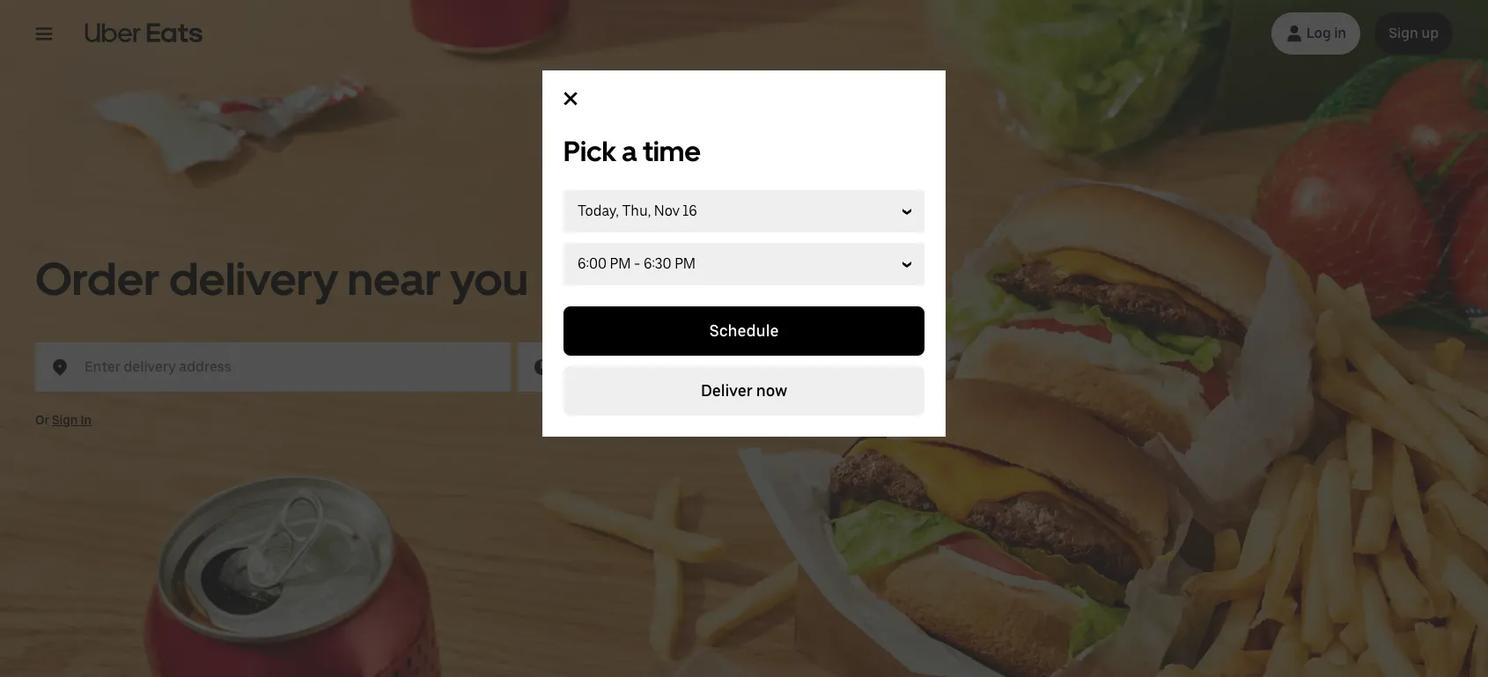 Task type: locate. For each thing, give the bounding box(es) containing it.
in
[[1335, 25, 1347, 41]]

schedule button
[[564, 307, 925, 356]]

a
[[622, 135, 637, 168]]

order
[[35, 251, 160, 306]]

or
[[35, 413, 49, 427]]

now
[[756, 381, 788, 400]]

delivery
[[169, 251, 338, 306]]

1 horizontal spatial sign
[[1389, 25, 1419, 41]]

sign in link
[[52, 413, 92, 427]]

search here button
[[694, 342, 810, 392]]

near
[[348, 251, 441, 306]]

sign up
[[1389, 25, 1439, 41]]

0 horizontal spatial sign
[[52, 413, 78, 427]]

log in link
[[1272, 12, 1361, 55]]

in
[[81, 413, 92, 427]]

or sign in
[[35, 413, 92, 427]]

sign left in
[[52, 413, 78, 427]]

sign
[[1389, 25, 1419, 41], [52, 413, 78, 427]]

0 vertical spatial sign
[[1389, 25, 1419, 41]]

sign left the up
[[1389, 25, 1419, 41]]

up
[[1422, 25, 1439, 41]]



Task type: describe. For each thing, give the bounding box(es) containing it.
search here
[[708, 357, 796, 376]]

sign up link
[[1375, 12, 1454, 55]]

schedule
[[710, 322, 779, 340]]

search
[[708, 357, 759, 376]]

deliver now
[[701, 381, 788, 400]]

you
[[450, 251, 529, 306]]

deliver
[[701, 381, 753, 400]]

time
[[643, 135, 701, 168]]

log
[[1307, 25, 1332, 41]]

pick a time
[[564, 135, 701, 168]]

log in
[[1307, 25, 1347, 41]]

pick a time dialog
[[543, 70, 946, 437]]

here
[[763, 357, 796, 376]]

1 vertical spatial sign
[[52, 413, 78, 427]]

deliver now button
[[564, 366, 925, 416]]

order delivery near you
[[35, 251, 529, 306]]

pick
[[564, 135, 616, 168]]



Task type: vqa. For each thing, say whether or not it's contained in the screenshot.
search in caffe roma text box
no



